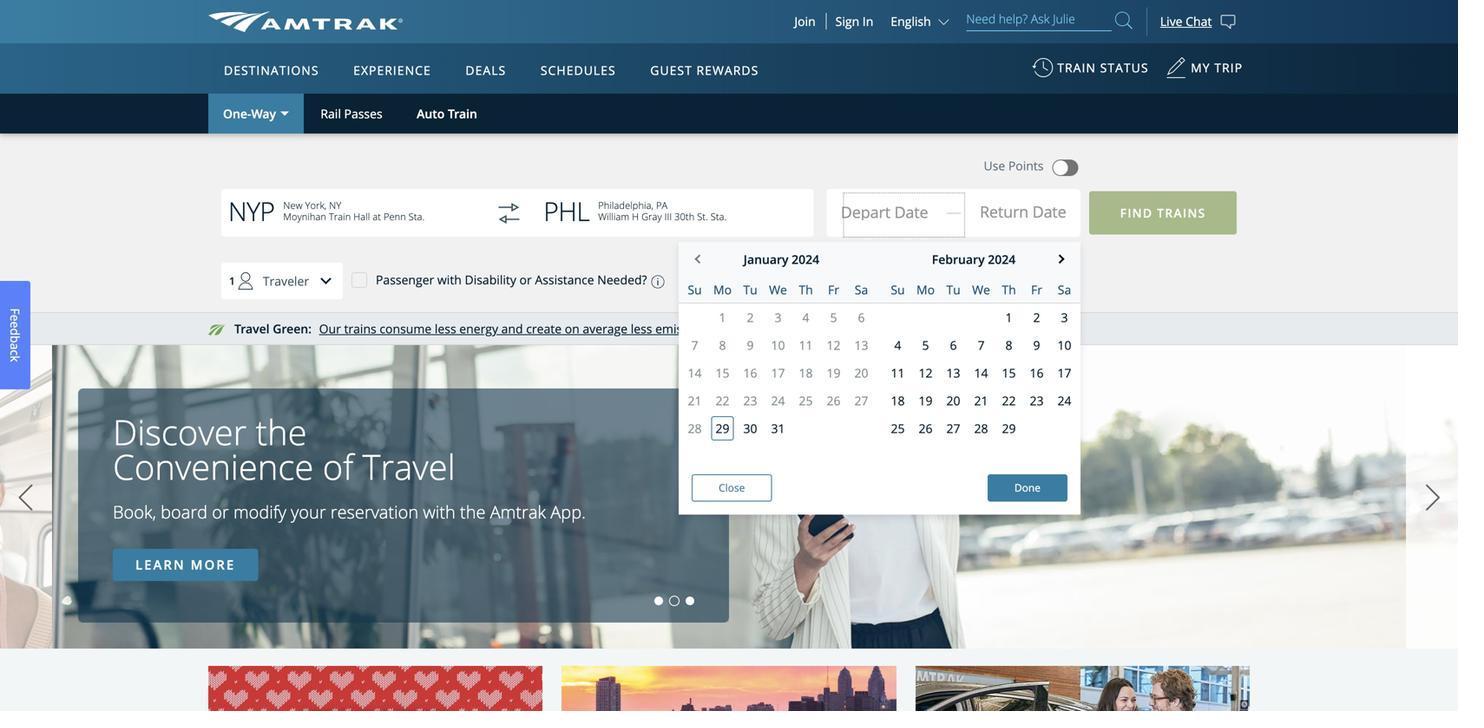 Task type: locate. For each thing, give the bounding box(es) containing it.
1 sa from the left
[[855, 282, 868, 298]]

1 sa column header from the left
[[848, 277, 876, 303]]

Passenger with Disability or Assistance Needed? checkbox
[[352, 272, 367, 287]]

we column header down 'february 2024'
[[968, 277, 995, 303]]

2 th from the left
[[1002, 282, 1016, 298]]

1 and from the left
[[502, 321, 523, 337]]

0 horizontal spatial th column header
[[792, 277, 820, 303]]

th column header up thursday, january 4, 2024 "cell"
[[792, 277, 820, 303]]

return date button
[[965, 195, 1081, 238]]

experience button
[[347, 46, 438, 95]]

th column header up 1 on the right of page
[[995, 277, 1023, 303]]

your
[[291, 501, 326, 524]]

we column header for 31
[[764, 277, 792, 303]]

2 mo from the left
[[917, 282, 935, 298]]

monday, january 22, 2024 cell
[[709, 387, 737, 415]]

we up wednesday, january 3, 2024 cell at the right
[[769, 282, 787, 298]]

1 horizontal spatial mo
[[917, 282, 935, 298]]

learn more
[[135, 557, 236, 574]]

sign
[[836, 13, 860, 30]]

green:
[[273, 321, 312, 337]]

fr column header for 31
[[820, 277, 848, 303]]

12
[[919, 365, 933, 382]]

we for 28
[[973, 282, 991, 298]]

27
[[947, 421, 961, 437]]

less left energy on the left
[[435, 321, 456, 337]]

emissions
[[656, 321, 712, 337]]

modify
[[234, 501, 286, 524]]

th column header for 31
[[792, 277, 820, 303]]

on left tuesday, january 2, 2024 cell
[[715, 321, 730, 337]]

english button
[[891, 13, 954, 30]]

7
[[978, 337, 985, 354]]

2024 right february
[[988, 251, 1016, 268]]

1 horizontal spatial on
[[715, 321, 730, 337]]

2 fr from the left
[[1032, 282, 1043, 298]]

1 horizontal spatial sa column header
[[1051, 277, 1079, 303]]

sta. right penn
[[409, 210, 425, 223]]

1 horizontal spatial 29
[[1002, 421, 1016, 437]]

0 horizontal spatial 2024
[[792, 251, 820, 268]]

fr column header up 2
[[1023, 277, 1051, 303]]

fr column header up friday, january 5, 2024 cell
[[820, 277, 848, 303]]

26
[[919, 421, 933, 437]]

2 we from the left
[[973, 282, 991, 298]]

su column header up monday, january 1, 2024 cell
[[681, 277, 709, 303]]

schedules
[[541, 62, 616, 79]]

th up 1 on the right of page
[[1002, 282, 1016, 298]]

travel right amtrak sustains leaf icon
[[234, 321, 270, 337]]

grid
[[679, 277, 876, 473], [876, 277, 1081, 473]]

destinations button
[[217, 46, 326, 95]]

less right average
[[631, 321, 652, 337]]

0 horizontal spatial on
[[565, 321, 580, 337]]

0 horizontal spatial sta.
[[409, 210, 425, 223]]

mo right trip
[[917, 282, 935, 298]]

1 mo column header from the left
[[709, 277, 737, 303]]

fr column header
[[820, 277, 848, 303], [1023, 277, 1051, 303]]

su for 26
[[891, 282, 905, 298]]

23
[[1030, 393, 1044, 409]]

and left create at left
[[502, 321, 523, 337]]

su right the add
[[891, 282, 905, 298]]

1 vertical spatial travel
[[363, 443, 455, 491]]

switch departure and arrival stations. image
[[488, 193, 530, 234]]

phl
[[544, 194, 590, 229]]

monday, january 8, 2024 cell
[[709, 332, 737, 359]]

sunday, january 28, 2024 cell
[[681, 415, 709, 443]]

su
[[688, 282, 702, 298], [891, 282, 905, 298]]

1 horizontal spatial a
[[733, 321, 740, 337]]

mo up monday, january 1, 2024 cell
[[714, 282, 732, 298]]

1 horizontal spatial su
[[891, 282, 905, 298]]

the
[[256, 409, 307, 456], [460, 501, 486, 524]]

click to add the number travelers and discount types image
[[309, 264, 344, 299]]

monday, january 1, 2024 cell
[[709, 304, 737, 332]]

1 horizontal spatial the
[[460, 501, 486, 524]]

iii
[[665, 210, 672, 223]]

1 horizontal spatial travel
[[363, 443, 455, 491]]

tu column header down february
[[940, 277, 968, 303]]

1 horizontal spatial mo column header
[[912, 277, 940, 303]]

a up k
[[7, 343, 23, 350]]

trip
[[1215, 59, 1243, 76]]

sta. inside nyp new york, ny moynihan train hall at penn sta.
[[409, 210, 425, 223]]

2024 right the january
[[792, 251, 820, 268]]

0 horizontal spatial we column header
[[764, 277, 792, 303]]

sa right plus icon
[[855, 282, 868, 298]]

our trains consume less energy and create on average less emissions on a per-passenger-mile basis than cars and planes. link
[[319, 321, 1009, 337]]

1 we column header from the left
[[764, 277, 792, 303]]

next month image
[[1056, 255, 1065, 264]]

than
[[888, 321, 914, 337]]

the left amtrak
[[460, 501, 486, 524]]

0 horizontal spatial tu column header
[[737, 277, 764, 303]]

1 th column header from the left
[[792, 277, 820, 303]]

sa column header up 3
[[1051, 277, 1079, 303]]

sa column header for 31
[[848, 277, 876, 303]]

tu down february
[[947, 282, 961, 298]]

convenience
[[113, 443, 314, 491]]

1 horizontal spatial tu column header
[[940, 277, 968, 303]]

1 th from the left
[[799, 282, 813, 298]]

th
[[799, 282, 813, 298], [1002, 282, 1016, 298]]

we column header
[[764, 277, 792, 303], [968, 277, 995, 303]]

0 vertical spatial the
[[256, 409, 307, 456]]

book, board or modify your reservation with the amtrak app.
[[113, 501, 586, 524]]

february
[[932, 251, 985, 268]]

live
[[1161, 13, 1183, 30]]

2 we column header from the left
[[968, 277, 995, 303]]

tu for 30
[[744, 282, 758, 298]]

1 horizontal spatial sta.
[[711, 210, 727, 223]]

with left disability on the left top of the page
[[438, 272, 462, 288]]

1 tu from the left
[[744, 282, 758, 298]]

None field
[[844, 194, 964, 237]]

tu column header
[[737, 277, 764, 303], [940, 277, 968, 303]]

with right reservation
[[423, 501, 456, 524]]

b
[[7, 336, 23, 344]]

train status link
[[1033, 51, 1149, 94]]

thursday, january 4, 2024 cell
[[792, 304, 820, 332]]

1 horizontal spatial train
[[448, 105, 477, 122]]

we column header for 28
[[968, 277, 995, 303]]

20
[[947, 393, 961, 409]]

1 horizontal spatial we
[[973, 282, 991, 298]]

st.
[[697, 210, 708, 223]]

friday, january 12, 2024 cell
[[820, 332, 848, 359]]

auto train link
[[399, 94, 495, 134]]

traveler button
[[221, 263, 344, 300]]

2 less from the left
[[631, 321, 652, 337]]

1 horizontal spatial or
[[520, 272, 532, 288]]

1 horizontal spatial less
[[631, 321, 652, 337]]

discover
[[113, 409, 247, 456]]

mo column header up monday, january 1, 2024 cell
[[709, 277, 737, 303]]

we down 'february 2024'
[[973, 282, 991, 298]]

1 su column header from the left
[[681, 277, 709, 303]]

sa up 3
[[1058, 282, 1072, 298]]

e down f
[[7, 322, 23, 329]]

1 horizontal spatial th column header
[[995, 277, 1023, 303]]

sa column header for 28
[[1051, 277, 1079, 303]]

1 su from the left
[[688, 282, 702, 298]]

1 horizontal spatial 2024
[[988, 251, 1016, 268]]

0 horizontal spatial th
[[799, 282, 813, 298]]

deals button
[[459, 46, 513, 95]]

2 fr column header from the left
[[1023, 277, 1051, 303]]

1 horizontal spatial su column header
[[884, 277, 912, 303]]

0 horizontal spatial sa
[[855, 282, 868, 298]]

0 horizontal spatial we
[[769, 282, 787, 298]]

0 horizontal spatial or
[[212, 501, 229, 524]]

one-way button
[[208, 94, 304, 134]]

my trip button
[[1166, 51, 1243, 94]]

sunday, january 14, 2024 cell
[[681, 359, 709, 387]]

2 su from the left
[[891, 282, 905, 298]]

2 th column header from the left
[[995, 277, 1023, 303]]

wednesday, january 17, 2024 cell
[[764, 359, 792, 387]]

thursday, january 18, 2024 cell
[[792, 359, 820, 387]]

0 horizontal spatial su column header
[[681, 277, 709, 303]]

wednesday, january 24, 2024 cell
[[764, 387, 792, 415]]

15
[[1002, 365, 1016, 382]]

0 vertical spatial a
[[733, 321, 740, 337]]

0 horizontal spatial tu
[[744, 282, 758, 298]]

sunday, january 21, 2024 cell
[[681, 387, 709, 415]]

1 tu column header from the left
[[737, 277, 764, 303]]

saturday, january 13, 2024 cell
[[848, 332, 876, 359]]

1 29 from the left
[[716, 421, 730, 437]]

row
[[679, 277, 876, 304], [876, 277, 1081, 304], [679, 304, 876, 332], [876, 304, 1081, 332], [679, 332, 876, 359], [876, 332, 1081, 359], [679, 359, 876, 387], [876, 359, 1081, 387], [679, 387, 876, 415], [876, 387, 1081, 415], [679, 415, 876, 443], [876, 415, 1081, 443], [679, 443, 876, 473], [876, 443, 1081, 473]]

experience
[[354, 62, 431, 79]]

the left of
[[256, 409, 307, 456]]

3
[[1061, 310, 1068, 326]]

2024 for january 2024
[[792, 251, 820, 268]]

a
[[733, 321, 740, 337], [7, 343, 23, 350]]

2 2024 from the left
[[988, 251, 1016, 268]]

next image
[[1420, 477, 1447, 520]]

1 horizontal spatial we column header
[[968, 277, 995, 303]]

we for 31
[[769, 282, 787, 298]]

0 horizontal spatial less
[[435, 321, 456, 337]]

31
[[771, 421, 785, 437]]

return date
[[980, 202, 1067, 223]]

0 horizontal spatial 29
[[716, 421, 730, 437]]

k
[[7, 356, 23, 362]]

needed?
[[598, 272, 647, 288]]

on right create at left
[[565, 321, 580, 337]]

0 horizontal spatial travel
[[234, 321, 270, 337]]

tu up tuesday, january 2, 2024 cell
[[744, 282, 758, 298]]

sta. for nyp
[[409, 210, 425, 223]]

25
[[891, 421, 905, 437]]

my
[[1191, 59, 1211, 76]]

0 horizontal spatial mo
[[714, 282, 732, 298]]

19
[[919, 393, 933, 409]]

2 tu from the left
[[947, 282, 961, 298]]

sta. inside phl philadelphia, pa william h gray iii 30th st. sta.
[[711, 210, 727, 223]]

0 horizontal spatial a
[[7, 343, 23, 350]]

planes.
[[969, 321, 1009, 337]]

rail passes
[[321, 105, 383, 122]]

fr up friday, january 5, 2024 cell
[[828, 282, 840, 298]]

2 sa column header from the left
[[1051, 277, 1079, 303]]

su column header
[[681, 277, 709, 303], [884, 277, 912, 303]]

row containing 4
[[876, 332, 1081, 359]]

th for 28
[[1002, 282, 1016, 298]]

train right auto
[[448, 105, 477, 122]]

train inside nyp new york, ny moynihan train hall at penn sta.
[[329, 210, 351, 223]]

destinations
[[224, 62, 319, 79]]

rail
[[321, 105, 341, 122]]

e up d on the left of page
[[7, 315, 23, 322]]

or right board
[[212, 501, 229, 524]]

row containing 11
[[876, 359, 1081, 387]]

train
[[448, 105, 477, 122], [329, 210, 351, 223]]

1 2024 from the left
[[792, 251, 820, 268]]

0 horizontal spatial and
[[502, 321, 523, 337]]

one-way
[[223, 105, 276, 122]]

1 horizontal spatial tu
[[947, 282, 961, 298]]

30
[[744, 421, 758, 437]]

0 horizontal spatial train
[[329, 210, 351, 223]]

amtrak sustains leaf icon image
[[208, 325, 226, 336]]

su column header right the add
[[884, 277, 912, 303]]

0 vertical spatial train
[[448, 105, 477, 122]]

1 mo from the left
[[714, 282, 732, 298]]

passenger
[[376, 272, 434, 288]]

friday, january 5, 2024 cell
[[820, 304, 848, 332]]

train left the hall
[[329, 210, 351, 223]]

sign in button
[[836, 13, 874, 30]]

1 horizontal spatial th
[[1002, 282, 1016, 298]]

a left per-
[[733, 321, 740, 337]]

2024 for february 2024
[[988, 251, 1016, 268]]

1 we from the left
[[769, 282, 787, 298]]

th column header for 28
[[995, 277, 1023, 303]]

2 sa from the left
[[1058, 282, 1072, 298]]

1 vertical spatial train
[[329, 210, 351, 223]]

nyp
[[228, 194, 275, 229]]

1 grid from the left
[[679, 277, 876, 473]]

2
[[1034, 310, 1041, 326]]

1 fr column header from the left
[[820, 277, 848, 303]]

1 fr from the left
[[828, 282, 840, 298]]

board
[[161, 501, 208, 524]]

travel inside discover the convenience of travel
[[363, 443, 455, 491]]

or right disability on the left top of the page
[[520, 272, 532, 288]]

we column header up wednesday, january 3, 2024 cell at the right
[[764, 277, 792, 303]]

1 horizontal spatial sa
[[1058, 282, 1072, 298]]

1 sta. from the left
[[409, 210, 425, 223]]

points
[[1009, 158, 1044, 174]]

th column header
[[792, 277, 820, 303], [995, 277, 1023, 303]]

0 horizontal spatial mo column header
[[709, 277, 737, 303]]

sta. right st.
[[711, 210, 727, 223]]

0 horizontal spatial fr
[[828, 282, 840, 298]]

29 left 30
[[716, 421, 730, 437]]

done button
[[988, 475, 1068, 502]]

at
[[373, 210, 381, 223]]

basis
[[856, 321, 885, 337]]

c
[[7, 350, 23, 356]]

5
[[923, 337, 929, 354]]

mo
[[714, 282, 732, 298], [917, 282, 935, 298]]

su right more information about accessible travel requests. icon
[[688, 282, 702, 298]]

1 vertical spatial a
[[7, 343, 23, 350]]

2 mo column header from the left
[[912, 277, 940, 303]]

saturday, january 6, 2024 cell
[[848, 304, 876, 332]]

2 e from the top
[[7, 322, 23, 329]]

mo column header for 26
[[912, 277, 940, 303]]

pa
[[656, 199, 668, 212]]

2 sta. from the left
[[711, 210, 727, 223]]

join button
[[784, 13, 827, 30]]

tu column header up tuesday, january 2, 2024 cell
[[737, 277, 764, 303]]

2 grid from the left
[[876, 277, 1081, 473]]

0 horizontal spatial sa column header
[[848, 277, 876, 303]]

1 horizontal spatial fr column header
[[1023, 277, 1051, 303]]

0 horizontal spatial su
[[688, 282, 702, 298]]

th up thursday, january 4, 2024 "cell"
[[799, 282, 813, 298]]

mo column header right trip
[[912, 277, 940, 303]]

banner
[[0, 0, 1459, 401]]

application
[[273, 145, 690, 388]]

travel up reservation
[[363, 443, 455, 491]]

0 horizontal spatial fr column header
[[820, 277, 848, 303]]

live chat
[[1161, 13, 1212, 30]]

29 right 28
[[1002, 421, 1016, 437]]

sa column header
[[848, 277, 876, 303], [1051, 277, 1079, 303]]

amtrak image
[[208, 11, 403, 32]]

chat
[[1186, 13, 1212, 30]]

banner containing join
[[0, 0, 1459, 401]]

and right cars
[[944, 321, 965, 337]]

sa column header up saturday, january 6, 2024 cell
[[848, 277, 876, 303]]

mo column header
[[709, 277, 737, 303], [912, 277, 940, 303]]

2 on from the left
[[715, 321, 730, 337]]

18
[[891, 393, 905, 409]]

tu column header for 30
[[737, 277, 764, 303]]

mo for 29
[[714, 282, 732, 298]]

fr up 2
[[1032, 282, 1043, 298]]

0 horizontal spatial the
[[256, 409, 307, 456]]

2 tu column header from the left
[[940, 277, 968, 303]]

less
[[435, 321, 456, 337], [631, 321, 652, 337]]

1 horizontal spatial fr
[[1032, 282, 1043, 298]]

1 horizontal spatial and
[[944, 321, 965, 337]]

2 su column header from the left
[[884, 277, 912, 303]]



Task type: vqa. For each thing, say whether or not it's contained in the screenshot.
SMART
no



Task type: describe. For each thing, give the bounding box(es) containing it.
nyp new york, ny moynihan train hall at penn sta.
[[228, 194, 425, 229]]

f e e d b a c k
[[7, 309, 23, 362]]

schedules link
[[534, 43, 623, 94]]

Please enter your search item search field
[[967, 9, 1112, 31]]

monday, january 15, 2024 cell
[[709, 359, 737, 387]]

slide 1 tab
[[655, 597, 663, 606]]

search icon image
[[1116, 8, 1133, 32]]

th for 31
[[799, 282, 813, 298]]

english
[[891, 13, 931, 30]]

wednesday, january 10, 2024 cell
[[764, 332, 792, 359]]

17
[[1058, 365, 1072, 382]]

deals
[[466, 62, 506, 79]]

f
[[7, 309, 23, 315]]

wednesday, january 3, 2024 cell
[[764, 304, 792, 332]]

row containing 25
[[876, 415, 1081, 443]]

2 and from the left
[[944, 321, 965, 337]]

choose a slide to display tab list
[[0, 597, 698, 606]]

16
[[1030, 365, 1044, 382]]

cars
[[917, 321, 941, 337]]

phl philadelphia, pa william h gray iii 30th st. sta.
[[544, 194, 727, 229]]

assistance
[[535, 272, 594, 288]]

passenger image
[[228, 264, 263, 299]]

the inside discover the convenience of travel
[[256, 409, 307, 456]]

reservation
[[331, 501, 419, 524]]

discover the convenience of travel
[[113, 409, 455, 491]]

28
[[975, 421, 989, 437]]

tuesday, january 2, 2024 cell
[[737, 304, 764, 332]]

su column header for 26
[[884, 277, 912, 303]]

0 vertical spatial travel
[[234, 321, 270, 337]]

f e e d b a c k button
[[0, 281, 30, 390]]

fr column header for 28
[[1023, 277, 1051, 303]]

in
[[863, 13, 874, 30]]

saturday, january 27, 2024 cell
[[848, 387, 876, 415]]

tu for 27
[[947, 282, 961, 298]]

passes
[[344, 105, 383, 122]]

add trip button
[[802, 264, 944, 297]]

sa for 28
[[1058, 282, 1072, 298]]

passenger-
[[766, 321, 829, 337]]

auto train
[[417, 105, 477, 122]]

close button
[[692, 475, 772, 502]]

york,
[[305, 199, 327, 212]]

of
[[323, 443, 354, 491]]

1 vertical spatial with
[[423, 501, 456, 524]]

tuesday, january 23, 2024 cell
[[737, 387, 764, 415]]

22
[[1002, 393, 1016, 409]]

book,
[[113, 501, 156, 524]]

plus icon image
[[837, 273, 852, 288]]

slide 3 tab
[[686, 597, 695, 606]]

tu column header for 27
[[940, 277, 968, 303]]

rewards
[[697, 62, 759, 79]]

2 29 from the left
[[1002, 421, 1016, 437]]

mile
[[829, 321, 853, 337]]

ny
[[329, 199, 341, 212]]

done
[[1015, 481, 1041, 495]]

more information about accessible travel requests. image
[[647, 276, 665, 289]]

gray
[[642, 210, 662, 223]]

status
[[1101, 59, 1149, 76]]

train status
[[1058, 59, 1149, 76]]

saturday, january 20, 2024 cell
[[848, 359, 876, 387]]

row containing 29
[[679, 415, 876, 443]]

10
[[1058, 337, 1072, 354]]

friday, january 19, 2024 cell
[[820, 359, 848, 387]]

new
[[283, 199, 303, 212]]

1
[[1006, 310, 1013, 326]]

add
[[861, 272, 883, 289]]

use points
[[984, 158, 1044, 174]]

0 vertical spatial or
[[520, 272, 532, 288]]

sunday, january 7, 2024 cell
[[681, 332, 709, 359]]

1 on from the left
[[565, 321, 580, 337]]

1 less from the left
[[435, 321, 456, 337]]

date
[[1033, 202, 1067, 223]]

d
[[7, 329, 23, 336]]

guest
[[651, 62, 693, 79]]

train
[[1058, 59, 1097, 76]]

mo for 26
[[917, 282, 935, 298]]

tuesday, january 16, 2024 cell
[[737, 359, 764, 387]]

1 e from the top
[[7, 315, 23, 322]]

su for 29
[[688, 282, 702, 298]]

consume
[[380, 321, 432, 337]]

mo column header for 29
[[709, 277, 737, 303]]

penn
[[384, 210, 406, 223]]

9
[[1034, 337, 1041, 354]]

join
[[795, 13, 816, 30]]

passenger with disability or assistance needed?
[[376, 272, 647, 288]]

previous image
[[13, 477, 39, 520]]

a inside button
[[7, 343, 23, 350]]

thursday, january 11, 2024 cell
[[792, 332, 820, 359]]

30th
[[675, 210, 695, 223]]

0 vertical spatial with
[[438, 272, 462, 288]]

trip
[[887, 272, 909, 289]]

create
[[526, 321, 562, 337]]

auto
[[417, 105, 445, 122]]

row containing 18
[[876, 387, 1081, 415]]

our
[[319, 321, 341, 337]]

tuesday, january 9, 2024 cell
[[737, 332, 764, 359]]

close
[[719, 481, 745, 495]]

moynihan
[[283, 210, 326, 223]]

learn more link
[[113, 550, 258, 582]]

regions map image
[[273, 145, 690, 388]]

13
[[947, 365, 961, 382]]

use
[[984, 158, 1006, 174]]

sa for 31
[[855, 282, 868, 298]]

guest rewards button
[[644, 46, 766, 95]]

learn
[[135, 557, 186, 574]]

per-
[[743, 321, 766, 337]]

guest rewards
[[651, 62, 759, 79]]

1 vertical spatial or
[[212, 501, 229, 524]]

24
[[1058, 393, 1072, 409]]

travel green: our trains consume less energy and create on average less emissions on a per-passenger-mile basis than cars and planes.
[[234, 321, 1009, 337]]

4
[[895, 337, 902, 354]]

rail passes button
[[304, 94, 399, 134]]

thursday, january 25, 2024 cell
[[792, 387, 820, 415]]

february 2024
[[932, 251, 1016, 268]]

app.
[[551, 501, 586, 524]]

sta. for phl
[[711, 210, 727, 223]]

8
[[1006, 337, 1013, 354]]

fr for 28
[[1032, 282, 1043, 298]]

row containing 1
[[876, 304, 1081, 332]]

fr for 31
[[828, 282, 840, 298]]

su column header for 29
[[681, 277, 709, 303]]

1 vertical spatial the
[[460, 501, 486, 524]]

january 2024
[[744, 251, 820, 268]]

traveler
[[263, 273, 309, 289]]

slide 2 tab
[[670, 597, 679, 606]]

select caret image
[[280, 112, 289, 116]]

friday, january 26, 2024 cell
[[820, 387, 848, 415]]



